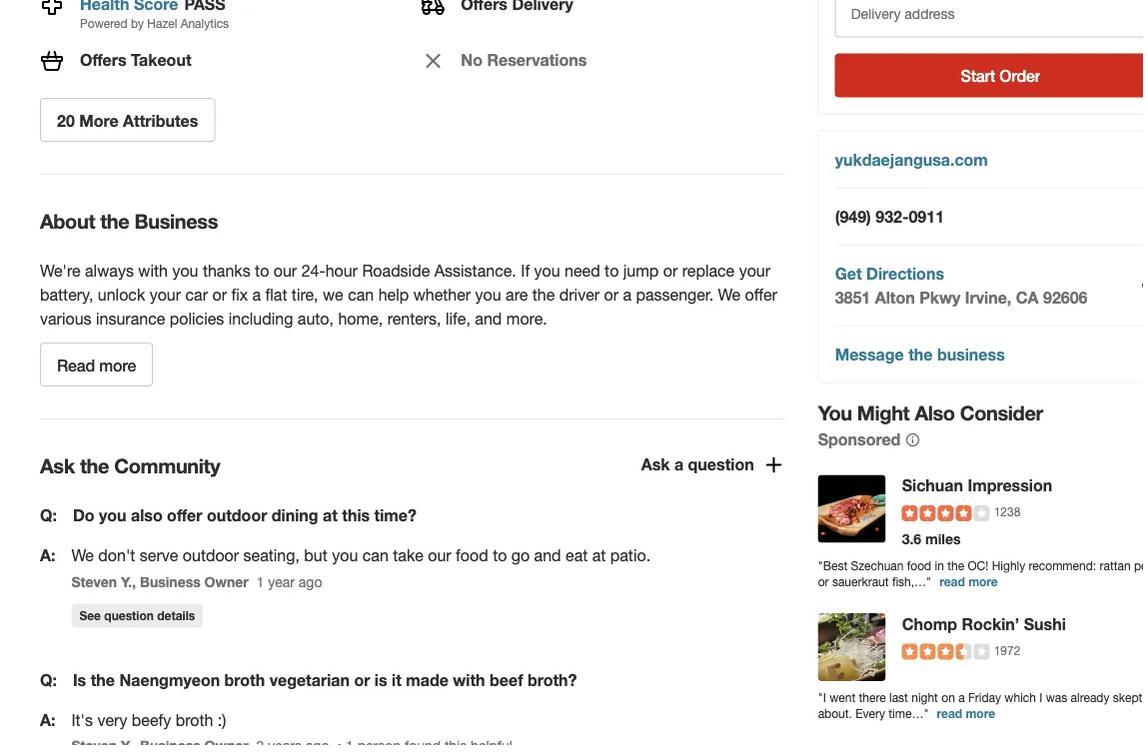 Task type: locate. For each thing, give the bounding box(es) containing it.
we down the replace
[[718, 286, 741, 305]]

the right in
[[948, 559, 965, 573]]

flat
[[265, 286, 287, 305]]

1 q: from the top
[[40, 507, 57, 526]]

tire,
[[292, 286, 318, 305]]

1 vertical spatial outdoor
[[183, 547, 239, 566]]

broth for beefy
[[176, 712, 213, 730]]

0 horizontal spatial to
[[255, 262, 269, 281]]

business inside we don't serve outdoor seating, but you can take our food to go and eat at patio. steven y., business owner 1 year ago
[[140, 574, 201, 591]]

whether
[[414, 286, 471, 305]]

0 vertical spatial q:
[[40, 507, 57, 526]]

0 vertical spatial we
[[718, 286, 741, 305]]

read more for rockin'
[[937, 707, 996, 721]]

the right the is
[[91, 671, 115, 690]]

sichuan
[[902, 476, 964, 495]]

broth up :)
[[225, 671, 265, 690]]

1 horizontal spatial offer
[[745, 286, 778, 305]]

we
[[323, 286, 344, 305]]

our
[[274, 262, 297, 281], [428, 547, 451, 566]]

on
[[942, 691, 955, 705]]

ask for ask a question
[[642, 456, 670, 475]]

0 vertical spatial at
[[323, 507, 338, 526]]

0 vertical spatial broth
[[225, 671, 265, 690]]

ask up do
[[40, 455, 75, 479]]

miles
[[926, 531, 961, 548]]

3851
[[835, 288, 871, 307]]

offer inside ask the community element
[[167, 507, 202, 526]]

y.,
[[121, 574, 136, 591]]

2 vertical spatial more
[[966, 707, 996, 721]]

hour
[[326, 262, 358, 281]]

we inside we don't serve outdoor seating, but you can take our food to go and eat at patio. steven y., business owner 1 year ago
[[71, 547, 94, 566]]

more down the oc!
[[969, 575, 998, 589]]

and right go
[[534, 547, 561, 566]]

0 vertical spatial with
[[138, 262, 168, 281]]

q: left do
[[40, 507, 57, 526]]

1 vertical spatial can
[[363, 547, 389, 566]]

1 horizontal spatial broth
[[225, 671, 265, 690]]

0 horizontal spatial food
[[456, 547, 489, 566]]

0 vertical spatial our
[[274, 262, 297, 281]]

0 horizontal spatial with
[[138, 262, 168, 281]]

1 horizontal spatial at
[[593, 547, 606, 566]]

ago
[[299, 574, 322, 591]]

assistance.
[[435, 262, 517, 281]]

go
[[512, 547, 530, 566]]

more right read
[[99, 357, 136, 376]]

0911
[[909, 207, 945, 226]]

the right about
[[100, 210, 129, 234]]

business
[[134, 210, 218, 234], [140, 574, 201, 591]]

your
[[739, 262, 771, 281], [150, 286, 181, 305]]

was
[[1046, 691, 1068, 705]]

24 add v2 image
[[762, 454, 786, 478]]

home,
[[338, 310, 383, 329]]

at right eat
[[593, 547, 606, 566]]

1 vertical spatial we
[[71, 547, 94, 566]]

read more down the oc!
[[940, 575, 998, 589]]

1 horizontal spatial and
[[534, 547, 561, 566]]

powered
[[80, 17, 128, 31]]

the inside button
[[909, 345, 933, 364]]

to
[[255, 262, 269, 281], [605, 262, 619, 281], [493, 547, 507, 566]]

1 vertical spatial our
[[428, 547, 451, 566]]

a inside ask the community element
[[675, 456, 684, 475]]

"i
[[818, 691, 827, 705]]

business down "serve"
[[140, 574, 201, 591]]

1 horizontal spatial with
[[453, 671, 485, 690]]

0 vertical spatial read more
[[940, 575, 998, 589]]

do you also offer outdoor dining at this time?
[[73, 507, 417, 526]]

you right but
[[332, 547, 358, 566]]

with up unlock
[[138, 262, 168, 281]]

you inside we don't serve outdoor seating, but you can take our food to go and eat at patio. steven y., business owner 1 year ago
[[332, 547, 358, 566]]

a: for do you also offer outdoor dining at this time?
[[40, 547, 55, 566]]

(949)
[[835, 207, 872, 226]]

with inside we're always with you thanks to our 24-hour roadside assistance. if you need to jump or replace your battery, unlock your car or fix a flat tire, we can help whether you are the driver or a passenger. we offer various insurance policies including auto, home, renters, life, and more.
[[138, 262, 168, 281]]

message the business button
[[835, 342, 1005, 366]]

ask the community element
[[8, 420, 818, 746]]

0 vertical spatial business
[[134, 210, 218, 234]]

932-
[[876, 207, 909, 226]]

irvine,
[[965, 288, 1012, 307]]

q: left the is
[[40, 671, 57, 690]]

you
[[818, 401, 852, 425]]

community
[[114, 455, 220, 479]]

0 vertical spatial a:
[[40, 547, 55, 566]]

ask up the patio.
[[642, 456, 670, 475]]

a right on
[[959, 691, 965, 705]]

1 vertical spatial a:
[[40, 711, 55, 730]]

more
[[79, 112, 119, 131]]

chomp
[[902, 615, 958, 634]]

food
[[456, 547, 489, 566], [907, 559, 932, 573]]

in
[[935, 559, 945, 573]]

consider
[[960, 401, 1044, 425]]

1 horizontal spatial we
[[718, 286, 741, 305]]

at left this
[[323, 507, 338, 526]]

offer right also
[[167, 507, 202, 526]]

your right the replace
[[739, 262, 771, 281]]

1 vertical spatial at
[[593, 547, 606, 566]]

2 horizontal spatial to
[[605, 262, 619, 281]]

broth for naengmyeon
[[225, 671, 265, 690]]

get
[[835, 264, 862, 283]]

delivery
[[851, 5, 901, 22]]

0 horizontal spatial and
[[475, 310, 502, 329]]

our right take
[[428, 547, 451, 566]]

the up do
[[80, 455, 109, 479]]

question left the 24 add v2 image
[[688, 456, 754, 475]]

business up thanks
[[134, 210, 218, 234]]

read down on
[[937, 707, 963, 721]]

to right need
[[605, 262, 619, 281]]

0 vertical spatial question
[[688, 456, 754, 475]]

various
[[40, 310, 92, 329]]

address
[[905, 5, 955, 22]]

read more link down the oc!
[[940, 575, 998, 589]]

a: left it's
[[40, 711, 55, 730]]

1 horizontal spatial our
[[428, 547, 451, 566]]

1 vertical spatial and
[[534, 547, 561, 566]]

patio.
[[611, 547, 651, 566]]

can up home,
[[348, 286, 374, 305]]

0 horizontal spatial we
[[71, 547, 94, 566]]

beef
[[490, 671, 523, 690]]

more for sichuan
[[969, 575, 998, 589]]

or inside ask the community element
[[354, 671, 370, 690]]

0 horizontal spatial question
[[104, 609, 154, 623]]

driver
[[560, 286, 600, 305]]

20
[[57, 112, 75, 131]]

1 vertical spatial read more link
[[937, 707, 996, 721]]

we up steven
[[71, 547, 94, 566]]

impression
[[968, 476, 1053, 495]]

0 horizontal spatial our
[[274, 262, 297, 281]]

0 horizontal spatial offer
[[167, 507, 202, 526]]

1 vertical spatial broth
[[176, 712, 213, 730]]

we're
[[40, 262, 81, 281]]

a inside "i went there last night on a friday which i was already skepti
[[959, 691, 965, 705]]

steven
[[71, 574, 117, 591]]

(949) 932-0911
[[835, 207, 945, 226]]

1 vertical spatial read more
[[937, 707, 996, 721]]

or up passenger.
[[664, 262, 678, 281]]

1 horizontal spatial to
[[493, 547, 507, 566]]

more for chomp
[[966, 707, 996, 721]]

the inside we're always with you thanks to our 24-hour roadside assistance. if you need to jump or replace your battery, unlock your car or fix a flat tire, we can help whether you are the driver or a passenger. we offer various insurance policies including auto, home, renters, life, and more.
[[533, 286, 555, 305]]

and inside we're always with you thanks to our 24-hour roadside assistance. if you need to jump or replace your battery, unlock your car or fix a flat tire, we can help whether you are the driver or a passenger. we offer various insurance policies including auto, home, renters, life, and more.
[[475, 310, 502, 329]]

at inside we don't serve outdoor seating, but you can take our food to go and eat at patio. steven y., business owner 1 year ago
[[593, 547, 606, 566]]

3.5 star rating image
[[902, 644, 990, 660]]

2 a: from the top
[[40, 711, 55, 730]]

read for chomp
[[937, 707, 963, 721]]

offer
[[745, 286, 778, 305], [167, 507, 202, 526]]

the left business
[[909, 345, 933, 364]]

it's very beefy broth :)
[[71, 712, 226, 730]]

more down friday
[[966, 707, 996, 721]]

about the business element
[[8, 175, 786, 388]]

0 vertical spatial your
[[739, 262, 771, 281]]

you
[[172, 262, 198, 281], [534, 262, 560, 281], [475, 286, 502, 305], [99, 507, 127, 526], [332, 547, 358, 566]]

read
[[940, 575, 965, 589], [937, 707, 963, 721]]

24 order v2 image
[[421, 0, 445, 17]]

at
[[323, 507, 338, 526], [593, 547, 606, 566]]

it's
[[71, 712, 93, 730]]

0 vertical spatial more
[[99, 357, 136, 376]]

our up flat
[[274, 262, 297, 281]]

about the business
[[40, 210, 218, 234]]

question down the y.,
[[104, 609, 154, 623]]

outdoor up seating,
[[207, 507, 267, 526]]

no reservations
[[461, 50, 587, 69]]

the right are
[[533, 286, 555, 305]]

read more
[[940, 575, 998, 589], [937, 707, 996, 721]]

0 vertical spatial and
[[475, 310, 502, 329]]

read more link down on
[[937, 707, 996, 721]]

read more down on
[[937, 707, 996, 721]]

to up flat
[[255, 262, 269, 281]]

1 horizontal spatial your
[[739, 262, 771, 281]]

help
[[379, 286, 409, 305]]

1 horizontal spatial food
[[907, 559, 932, 573]]

3.6
[[902, 531, 922, 548]]

our inside we're always with you thanks to our 24-hour roadside assistance. if you need to jump or replace your battery, unlock your car or fix a flat tire, we can help whether you are the driver or a passenger. we offer various insurance policies including auto, home, renters, life, and more.
[[274, 262, 297, 281]]

pkwy
[[920, 288, 961, 307]]

2 q: from the top
[[40, 671, 57, 690]]

already
[[1071, 691, 1110, 705]]

hazel
[[147, 17, 177, 31]]

time?
[[374, 507, 417, 526]]

1 vertical spatial more
[[969, 575, 998, 589]]

and right life,
[[475, 310, 502, 329]]

q: for is the naengmyeon broth vegetarian or is it made with beef broth?
[[40, 671, 57, 690]]

rockin'
[[962, 615, 1020, 634]]

1 vertical spatial your
[[150, 286, 181, 305]]

0 vertical spatial read
[[940, 575, 965, 589]]

are
[[506, 286, 528, 305]]

chomp rockin' sushi image
[[818, 614, 886, 682]]

life,
[[446, 310, 471, 329]]

0 horizontal spatial at
[[323, 507, 338, 526]]

can left take
[[363, 547, 389, 566]]

0 vertical spatial can
[[348, 286, 374, 305]]

can inside we're always with you thanks to our 24-hour roadside assistance. if you need to jump or replace your battery, unlock your car or fix a flat tire, we can help whether you are the driver or a passenger. we offer various insurance policies including auto, home, renters, life, and more.
[[348, 286, 374, 305]]

1 vertical spatial offer
[[167, 507, 202, 526]]

0 horizontal spatial ask
[[40, 455, 75, 479]]

"i went there last night on a friday which i was already skepti
[[818, 691, 1145, 721]]

went
[[830, 691, 856, 705]]

1 horizontal spatial ask
[[642, 456, 670, 475]]

1 vertical spatial read
[[937, 707, 963, 721]]

sushi
[[1024, 615, 1066, 634]]

your left car
[[150, 286, 181, 305]]

read more link
[[940, 575, 998, 589], [937, 707, 996, 721]]

food left go
[[456, 547, 489, 566]]

or left fix
[[212, 286, 227, 305]]

food inside "best szechuan food in the oc! highly recommend: rattan pe
[[907, 559, 932, 573]]

1 vertical spatial q:
[[40, 671, 57, 690]]

1 vertical spatial business
[[140, 574, 201, 591]]

naengmyeon
[[119, 671, 220, 690]]

with left beef
[[453, 671, 485, 690]]

1 vertical spatial with
[[453, 671, 485, 690]]

a left the 24 add v2 image
[[675, 456, 684, 475]]

0 horizontal spatial broth
[[176, 712, 213, 730]]

read down in
[[940, 575, 965, 589]]

food left in
[[907, 559, 932, 573]]

1 a: from the top
[[40, 547, 55, 566]]

it
[[392, 671, 402, 690]]

get directions 3851 alton pkwy irvine, ca 92606
[[835, 264, 1088, 307]]

ask a question
[[642, 456, 754, 475]]

0 vertical spatial offer
[[745, 286, 778, 305]]

or left is
[[354, 671, 370, 690]]

offer right passenger.
[[745, 286, 778, 305]]

0 vertical spatial read more link
[[940, 575, 998, 589]]

night
[[912, 691, 939, 705]]

last
[[890, 691, 909, 705]]

to left go
[[493, 547, 507, 566]]

broth left :)
[[176, 712, 213, 730]]

seating,
[[243, 547, 300, 566]]

outdoor up owner
[[183, 547, 239, 566]]

read more link for rockin'
[[937, 707, 996, 721]]

a: left the don't
[[40, 547, 55, 566]]

unlock
[[98, 286, 145, 305]]

see
[[79, 609, 101, 623]]

1238
[[994, 505, 1021, 519]]

you right do
[[99, 507, 127, 526]]

20 more attributes
[[57, 112, 198, 131]]



Task type: describe. For each thing, give the bounding box(es) containing it.
Order delivery text field
[[835, 0, 1145, 38]]

see question details
[[79, 609, 195, 623]]

a down jump
[[623, 286, 632, 305]]

year
[[268, 574, 295, 591]]

read
[[57, 357, 95, 376]]

16 info v2 image
[[905, 432, 921, 448]]

friday
[[969, 691, 1002, 705]]

see question details link
[[71, 605, 203, 629]]

there
[[859, 691, 886, 705]]

we don't serve outdoor seating, but you can take our food to go and eat at patio. steven y., business owner 1 year ago
[[71, 547, 651, 591]]

details
[[157, 609, 195, 623]]

q: for do you also offer outdoor dining at this time?
[[40, 507, 57, 526]]

outdoor inside we don't serve outdoor seating, but you can take our food to go and eat at patio. steven y., business owner 1 year ago
[[183, 547, 239, 566]]

we inside we're always with you thanks to our 24-hour roadside assistance. if you need to jump or replace your battery, unlock your car or fix a flat tire, we can help whether you are the driver or a passenger. we offer various insurance policies including auto, home, renters, life, and more.
[[718, 286, 741, 305]]

the for ask the community
[[80, 455, 109, 479]]

offer inside we're always with you thanks to our 24-hour roadside assistance. if you need to jump or replace your battery, unlock your car or fix a flat tire, we can help whether you are the driver or a passenger. we offer various insurance policies including auto, home, renters, life, and more.
[[745, 286, 778, 305]]

you up car
[[172, 262, 198, 281]]

3.6 miles
[[902, 531, 961, 548]]

the for message the business
[[909, 345, 933, 364]]

serve
[[140, 547, 178, 566]]

you down assistance.
[[475, 286, 502, 305]]

directions
[[867, 264, 945, 283]]

read more
[[57, 357, 136, 376]]

"best szechuan food in the oc! highly recommend: rattan pe
[[818, 559, 1145, 589]]

food inside we don't serve outdoor seating, but you can take our food to go and eat at patio. steven y., business owner 1 year ago
[[456, 547, 489, 566]]

or right "driver"
[[604, 286, 619, 305]]

ask for ask the community
[[40, 455, 75, 479]]

don't
[[98, 547, 135, 566]]

but
[[304, 547, 328, 566]]

our inside we don't serve outdoor seating, but you can take our food to go and eat at patio. steven y., business owner 1 year ago
[[428, 547, 451, 566]]

to inside we don't serve outdoor seating, but you can take our food to go and eat at patio. steven y., business owner 1 year ago
[[493, 547, 507, 566]]

renters,
[[388, 310, 441, 329]]

yukdaejangusa.com link
[[835, 150, 989, 169]]

vegetarian
[[270, 671, 350, 690]]

chomp rockin' sushi link
[[902, 615, 1066, 634]]

passenger.
[[636, 286, 714, 305]]

reservations
[[487, 50, 587, 69]]

you might also consider
[[818, 401, 1044, 425]]

insurance
[[96, 310, 165, 329]]

read for sichuan
[[940, 575, 965, 589]]

do
[[73, 507, 95, 526]]

sichuan impression image
[[818, 475, 886, 543]]

policies
[[170, 310, 224, 329]]

sichuan impression link
[[902, 476, 1053, 495]]

start order button
[[835, 54, 1145, 98]]

0 horizontal spatial your
[[150, 286, 181, 305]]

no
[[461, 50, 483, 69]]

the inside "best szechuan food in the oc! highly recommend: rattan pe
[[948, 559, 965, 573]]

1972
[[994, 644, 1021, 658]]

skepti
[[1113, 691, 1145, 705]]

1 vertical spatial question
[[104, 609, 154, 623]]

might
[[858, 401, 910, 425]]

24 medical v2 image
[[40, 0, 64, 17]]

1
[[256, 574, 264, 591]]

:)
[[218, 712, 226, 730]]

szechuan
[[851, 559, 904, 573]]

message the business
[[835, 345, 1005, 364]]

jump
[[624, 262, 659, 281]]

also
[[915, 401, 955, 425]]

more inside the read more button
[[99, 357, 136, 376]]

and inside we don't serve outdoor seating, but you can take our food to go and eat at patio. steven y., business owner 1 year ago
[[534, 547, 561, 566]]

yukdaejangusa.com
[[835, 150, 989, 169]]

the for about the business
[[100, 210, 129, 234]]

which
[[1005, 691, 1037, 705]]

offers takeout
[[80, 50, 191, 69]]

the for is the naengmyeon broth vegetarian or is it made with beef broth?
[[91, 671, 115, 690]]

ask the community
[[40, 455, 220, 479]]

read more button
[[40, 344, 153, 388]]

i
[[1040, 691, 1043, 705]]

replace
[[683, 262, 735, 281]]

24-
[[302, 262, 326, 281]]

message
[[835, 345, 904, 364]]

by
[[131, 17, 144, 31]]

roadside
[[362, 262, 430, 281]]

get directions link
[[835, 264, 945, 283]]

very
[[97, 712, 127, 730]]

also
[[131, 507, 163, 526]]

offers
[[80, 50, 127, 69]]

a right fix
[[252, 286, 261, 305]]

beefy
[[132, 712, 171, 730]]

chomp rockin' sushi
[[902, 615, 1066, 634]]

auto,
[[298, 310, 334, 329]]

take
[[393, 547, 424, 566]]

read more link for impression
[[940, 575, 998, 589]]

including
[[229, 310, 293, 329]]

you right if
[[534, 262, 560, 281]]

24 close v2 image
[[421, 49, 445, 73]]

read more for impression
[[940, 575, 998, 589]]

sichuan impression
[[902, 476, 1053, 495]]

pe
[[1135, 559, 1145, 573]]

thanks
[[203, 262, 251, 281]]

business
[[938, 345, 1005, 364]]

1 horizontal spatial question
[[688, 456, 754, 475]]

can inside we don't serve outdoor seating, but you can take our food to go and eat at patio. steven y., business owner 1 year ago
[[363, 547, 389, 566]]

92606
[[1044, 288, 1088, 307]]

this
[[342, 507, 370, 526]]

is
[[73, 671, 86, 690]]

24 shopping v2 image
[[40, 49, 64, 73]]

fix
[[231, 286, 248, 305]]

a: for is the naengmyeon broth vegetarian or is it made with beef broth?
[[40, 711, 55, 730]]

with inside ask the community element
[[453, 671, 485, 690]]

start
[[961, 67, 996, 86]]

oc!
[[968, 559, 989, 573]]

delivery address
[[851, 5, 955, 22]]

ask a question link
[[642, 454, 786, 478]]

4 star rating image
[[902, 506, 990, 522]]

owner
[[205, 574, 249, 591]]

0 vertical spatial outdoor
[[207, 507, 267, 526]]

start order
[[961, 67, 1041, 86]]



Task type: vqa. For each thing, say whether or not it's contained in the screenshot.
"tire,"
yes



